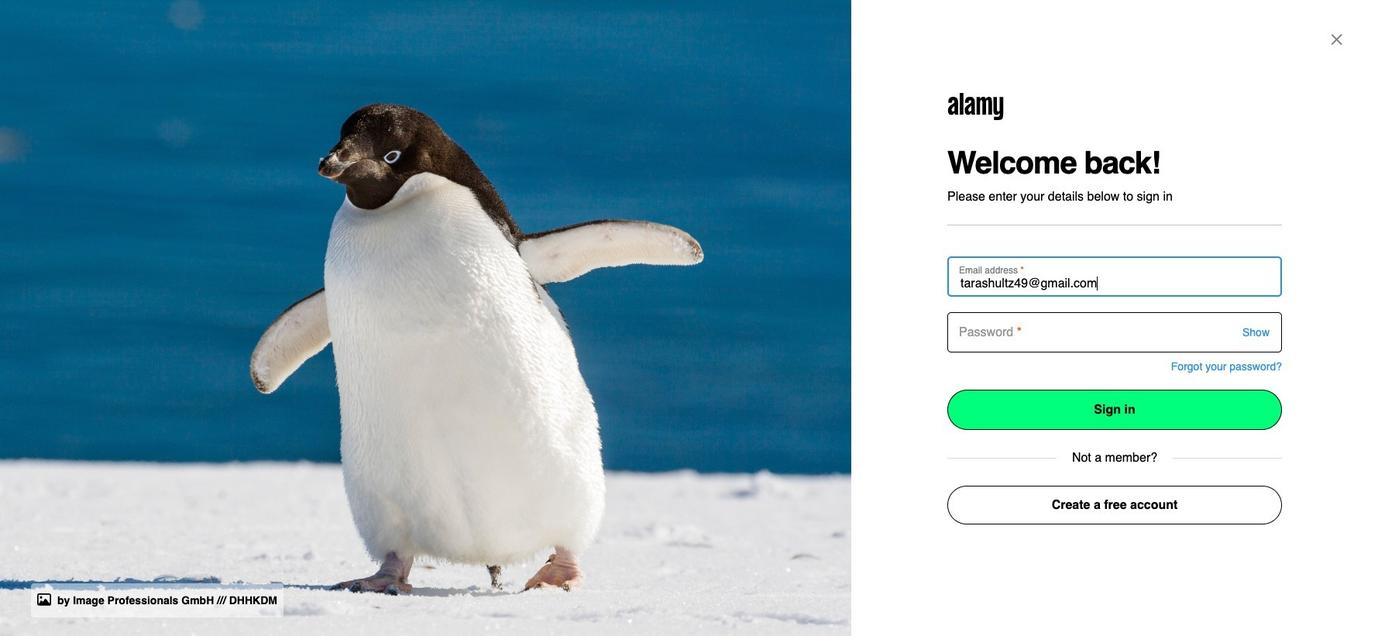 Task type: vqa. For each thing, say whether or not it's contained in the screenshot.
XMARK image
yes



Task type: describe. For each thing, give the bounding box(es) containing it.
alamy logo image
[[948, 93, 1004, 120]]

image image
[[37, 593, 51, 607]]

adelie penguin, pygoscelis adeliae, antarctic peninsula, antarctica image
[[0, 0, 852, 636]]



Task type: locate. For each thing, give the bounding box(es) containing it.
None password field
[[948, 312, 1283, 353]]

None text field
[[948, 257, 1283, 297]]

xmark image
[[1326, 31, 1348, 48]]



